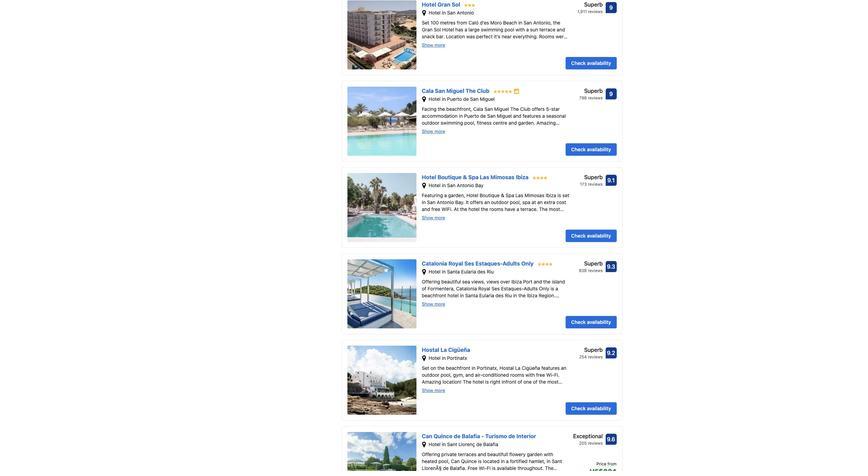Task type: vqa. For each thing, say whether or not it's contained in the screenshot.
continental's 'items'
no



Task type: describe. For each thing, give the bounding box(es) containing it.
wi- inside 'offering private terraces and beautifull flowery garden with heated pool, can quince is located in a fortified hamlet, in sant llorenã§ de balafia. free wi-fi is available throughout.'
[[479, 465, 487, 471]]

and up the garden.
[[513, 113, 521, 119]]

in inside featuring a garden, hotel boutique & spa las mimosas ibiza is set in san antonio bay. it offers an outdoor pool, spa at an extra cost and free wifi. at the hotel the rooms have a terrace. show more
[[422, 199, 426, 205]]

hotel for hotel in portinatx
[[429, 355, 441, 361]]

0 horizontal spatial club
[[477, 88, 489, 94]]

ibiza inside set on the beachfront in portinatx, hostal la cigüeña features an outdoor pool, gym, and air-conditioned rooms with free wi-fi. amazing location! the hotel is right infront of one of the most beautiful beach full of fishes and the view from the balcony is amazing. room was large and comfortable. the cleaning was done everyday perfectly. the restaurant of the hotel is very nice as well, we had a delicious dinner. breakfast is nice at the terrace with see view and the stuff is very friendly. portinaxt is the more quite town of ibiza with amazing beaches. i would definitely like to come back!
[[428, 420, 438, 426]]

show more for hotel
[[422, 42, 445, 48]]

superb 173 reviews
[[580, 174, 603, 187]]

is right stuff
[[463, 413, 467, 419]]

to
[[539, 420, 544, 426]]

a left garden,
[[444, 192, 447, 198]]

with down as
[[550, 406, 559, 412]]

100
[[431, 20, 439, 25]]

san inside set 100 metres from caló d'es moro beach in san antonio, the gran sol hotel has a large swimming pool with a sun terrace and snack bar.
[[524, 20, 532, 25]]

beautiful inside set on the beachfront in portinatx, hostal la cigüeña features an outdoor pool, gym, and air-conditioned rooms with free wi-fi. amazing location! the hotel is right infront of one of the most beautiful beach full of fishes and the view from the balcony is amazing. room was large and comfortable. the cleaning was done everyday perfectly. the restaurant of the hotel is very nice as well, we had a delicious dinner. breakfast is nice at the terrace with see view and the stuff is very friendly. portinaxt is the more quite town of ibiza with amazing beaches. i would definitely like to come back!
[[422, 386, 441, 391]]

turismo
[[485, 433, 507, 439]]

reviews inside exceptional 205 reviews
[[588, 441, 603, 446]]

de left interior
[[508, 433, 515, 439]]

hotel in puerto de san miguel
[[429, 96, 495, 102]]

was up as
[[549, 392, 558, 398]]

hotel inside amazing friendly welcome and hotel staff!  we had a blast! thanks!
[[471, 127, 482, 132]]

0 vertical spatial view
[[504, 386, 514, 391]]

eularia inside the offering beautiful sea views, views over ibiza port and the island of formentera, catalonia royal ses estaques-adults only is a beachfront hotel in santa eularia des riu in the ibiza region. show more
[[479, 292, 494, 298]]

outdoor inside featuring a garden, hotel boutique & spa las mimosas ibiza is set in san antonio bay. it offers an outdoor pool, spa at an extra cost and free wifi. at the hotel the rooms have a terrace. show more
[[491, 199, 509, 205]]

more inside featuring a garden, hotel boutique & spa las mimosas ibiza is set in san antonio bay. it offers an outdoor pool, spa at an extra cost and free wifi. at the hotel the rooms have a terrace. show more
[[434, 215, 445, 220]]

a inside 'offering private terraces and beautifull flowery garden with heated pool, can quince is located in a fortified hamlet, in sant llorenã§ de balafia. free wi-fi is available throughout.'
[[506, 458, 509, 464]]

is inside the offering beautiful sea views, views over ibiza port and the island of formentera, catalonia royal ses estaques-adults only is a beachfront hotel in santa eularia des riu in the ibiza region. show more
[[551, 285, 554, 291]]

rooms inside featuring a garden, hotel boutique & spa las mimosas ibiza is set in san antonio bay. it offers an outdoor pool, spa at an extra cost and free wifi. at the hotel the rooms have a terrace. show more
[[489, 206, 503, 212]]

0 horizontal spatial boutique
[[438, 174, 462, 180]]

we
[[422, 406, 428, 412]]

portinaxt
[[498, 413, 518, 419]]

island
[[552, 279, 565, 284]]

is down cleaning
[[526, 399, 530, 405]]

fitness
[[477, 120, 492, 126]]

features inside the facing the beachfront, cala san miguel the club offers 5-star accommodation in puerto de san miguel and features a seasonal outdoor swimming pool, fitness centre and garden.
[[523, 113, 541, 119]]

0 vertical spatial estaques-
[[476, 260, 503, 267]]

most
[[547, 379, 558, 385]]

cala san miguel the club, hotel in puerto de san miguel image
[[347, 87, 416, 156]]

i
[[492, 420, 493, 426]]

check for adults
[[571, 319, 586, 325]]

amazing inside amazing friendly welcome and hotel staff!  we had a blast! thanks!
[[536, 120, 556, 126]]

0 vertical spatial balafia
[[462, 433, 480, 439]]

9.6
[[607, 436, 615, 442]]

bay
[[475, 182, 483, 188]]

maintained
[[432, 40, 456, 46]]

more down bar.
[[434, 42, 445, 48]]

0 horizontal spatial nice
[[508, 406, 517, 412]]

las inside featuring a garden, hotel boutique & spa las mimosas ibiza is set in san antonio bay. it offers an outdoor pool, spa at an extra cost and free wifi. at the hotel the rooms have a terrace. show more
[[515, 192, 523, 198]]

1 vertical spatial view
[[422, 413, 432, 419]]

show more for cala
[[422, 128, 445, 134]]

0 vertical spatial cigüeña
[[448, 347, 470, 353]]

it
[[466, 199, 469, 205]]

1 horizontal spatial balafia
[[483, 441, 498, 447]]

llorenã§
[[422, 465, 442, 471]]

was down full
[[457, 392, 466, 398]]

had inside amazing friendly welcome and hotel staff!  we had a blast! thanks!
[[504, 127, 513, 132]]

hotel boutique & spa las mimosas ibiza, hotel in san antonio bay image
[[347, 173, 416, 242]]

wi- inside set on the beachfront in portinatx, hostal la cigüeña features an outdoor pool, gym, and air-conditioned rooms with free wi-fi. amazing location! the hotel is right infront of one of the most beautiful beach full of fishes and the view from the balcony is amazing. room was large and comfortable. the cleaning was done everyday perfectly. the restaurant of the hotel is very nice as well, we had a delicious dinner. breakfast is nice at the terrace with see view and the stuff is very friendly. portinaxt is the more quite town of ibiza with amazing beaches. i would definitely like to come back!
[[546, 372, 554, 378]]

is up portinaxt
[[503, 406, 507, 412]]

and left 'air-'
[[465, 372, 474, 378]]

views
[[487, 279, 499, 284]]

free inside featuring a garden, hotel boutique & spa las mimosas ibiza is set in san antonio bay. it offers an outdoor pool, spa at an extra cost and free wifi. at the hotel the rooms have a terrace. show more
[[431, 206, 440, 212]]

ibiza up spa
[[516, 174, 529, 180]]

0 vertical spatial cala
[[422, 88, 434, 94]]

everyday
[[422, 399, 442, 405]]

sun
[[530, 26, 538, 32]]

superb for hotel gran sol
[[584, 1, 603, 8]]

beautifull
[[487, 451, 508, 457]]

in inside set 100 metres from caló d'es moro beach in san antonio, the gran sol hotel has a large swimming pool with a sun terrace and snack bar.
[[518, 20, 522, 25]]

food
[[480, 40, 491, 46]]

is down most
[[555, 386, 558, 391]]

a inside the facing the beachfront, cala san miguel the club offers 5-star accommodation in puerto de san miguel and features a seasonal outdoor swimming pool, fitness centre and garden.
[[542, 113, 545, 119]]

1 horizontal spatial gran
[[438, 1, 450, 8]]

antonio inside featuring a garden, hotel boutique & spa las mimosas ibiza is set in san antonio bay. it offers an outdoor pool, spa at an extra cost and free wifi. at the hotel the rooms have a terrace. show more
[[437, 199, 454, 205]]

bar.
[[436, 33, 445, 39]]

5 check availability from the top
[[571, 406, 611, 411]]

3 show more from the top
[[422, 387, 445, 393]]

in up available
[[501, 458, 505, 464]]

and inside featuring a garden, hotel boutique & spa las mimosas ibiza is set in san antonio bay. it offers an outdoor pool, spa at an extra cost and free wifi. at the hotel the rooms have a terrace. show more
[[422, 206, 430, 212]]

scored 9.6 element
[[606, 434, 617, 445]]

pool, inside the facing the beachfront, cala san miguel the club offers 5-star accommodation in puerto de san miguel and features a seasonal outdoor swimming pool, fitness centre and garden.
[[464, 120, 475, 126]]

port
[[523, 279, 532, 284]]

and inside "location was perfect it's near everything. rooms were well maintained and clean food was lovely"
[[458, 40, 466, 46]]

check availability for club
[[571, 147, 611, 152]]

0 vertical spatial nice
[[542, 399, 551, 405]]

definitely
[[509, 420, 529, 426]]

de inside the facing the beachfront, cala san miguel the club offers 5-star accommodation in puerto de san miguel and features a seasonal outdoor swimming pool, fitness centre and garden.
[[480, 113, 486, 119]]

mimosas inside featuring a garden, hotel boutique & spa las mimosas ibiza is set in san antonio bay. it offers an outdoor pool, spa at an extra cost and free wifi. at the hotel the rooms have a terrace. show more
[[525, 192, 544, 198]]

the up dinner.
[[466, 399, 474, 405]]

more up everyday
[[434, 387, 445, 393]]

beachfront inside the offering beautiful sea views, views over ibiza port and the island of formentera, catalonia royal ses estaques-adults only is a beachfront hotel in santa eularia des riu in the ibiza region. show more
[[422, 292, 446, 298]]

come
[[545, 420, 557, 426]]

0 horizontal spatial adults
[[503, 260, 520, 267]]

price
[[596, 461, 606, 467]]

terraces
[[458, 451, 476, 457]]

5 availability from the top
[[587, 406, 611, 411]]

and inside amazing friendly welcome and hotel staff!  we had a blast! thanks!
[[461, 127, 469, 132]]

0 horizontal spatial sant
[[447, 441, 457, 447]]

conditioned
[[483, 372, 509, 378]]

comfortable.
[[489, 392, 518, 398]]

hotel up the fishes
[[473, 379, 484, 385]]

hotel in santa eularia des riu
[[429, 269, 494, 275]]

the inside the facing the beachfront, cala san miguel the club offers 5-star accommodation in puerto de san miguel and features a seasonal outdoor swimming pool, fitness centre and garden.
[[438, 106, 445, 112]]

in down the cala san miguel the club
[[442, 96, 446, 102]]

hotel inside featuring a garden, hotel boutique & spa las mimosas ibiza is set in san antonio bay. it offers an outdoor pool, spa at an extra cost and free wifi. at the hotel the rooms have a terrace. show more
[[468, 206, 480, 212]]

des inside the offering beautiful sea views, views over ibiza port and the island of formentera, catalonia royal ses estaques-adults only is a beachfront hotel in santa eularia des riu in the ibiza region. show more
[[495, 292, 504, 298]]

availability for adults
[[587, 319, 611, 325]]

terrace inside set 100 metres from caló d'es moro beach in san antonio, the gran sol hotel has a large swimming pool with a sun terrace and snack bar.
[[539, 26, 555, 32]]

1 horizontal spatial an
[[537, 199, 543, 205]]

offers inside featuring a garden, hotel boutique & spa las mimosas ibiza is set in san antonio bay. it offers an outdoor pool, spa at an extra cost and free wifi. at the hotel the rooms have a terrace. show more
[[470, 199, 483, 205]]

beautiful inside the offering beautiful sea views, views over ibiza port and the island of formentera, catalonia royal ses estaques-adults only is a beachfront hotel in santa eularia des riu in the ibiza region. show more
[[441, 279, 461, 284]]

snack
[[422, 33, 435, 39]]

0 horizontal spatial puerto
[[447, 96, 462, 102]]

0 vertical spatial can
[[422, 433, 432, 439]]

0 horizontal spatial spa
[[468, 174, 479, 180]]

private
[[441, 451, 457, 457]]

large inside set on the beachfront in portinatx, hostal la cigüeña features an outdoor pool, gym, and air-conditioned rooms with free wi-fi. amazing location! the hotel is right infront of one of the most beautiful beach full of fishes and the view from the balcony is amazing. room was large and comfortable. the cleaning was done everyday perfectly. the restaurant of the hotel is very nice as well, we had a delicious dinner. breakfast is nice at the terrace with see view and the stuff is very friendly. portinaxt is the more quite town of ibiza with amazing beaches. i would definitely like to come back!
[[467, 392, 478, 398]]

catalonia inside the offering beautiful sea views, views over ibiza port and the island of formentera, catalonia royal ses estaques-adults only is a beachfront hotel in santa eularia des riu in the ibiza region. show more
[[456, 285, 477, 291]]

fishes
[[472, 386, 485, 391]]

like
[[531, 420, 538, 426]]

reviews for catalonia royal ses estaques-adults only
[[588, 268, 603, 273]]

can quince de balafia - turismo de interior
[[422, 433, 536, 439]]

in up "featuring"
[[442, 182, 446, 188]]

region.
[[539, 292, 555, 298]]

of right "one" on the right bottom of page
[[533, 379, 538, 385]]

and down right
[[486, 386, 494, 391]]

had inside set on the beachfront in portinatx, hostal la cigüeña features an outdoor pool, gym, and air-conditioned rooms with free wi-fi. amazing location! the hotel is right infront of one of the most beautiful beach full of fishes and the view from the balcony is amazing. room was large and comfortable. the cleaning was done everyday perfectly. the restaurant of the hotel is very nice as well, we had a delicious dinner. breakfast is nice at the terrace with see view and the stuff is very friendly. portinaxt is the more quite town of ibiza with amazing beaches. i would definitely like to come back!
[[429, 406, 438, 412]]

1 availability from the top
[[587, 60, 611, 66]]

location
[[446, 33, 465, 39]]

9 for hotel gran sol
[[609, 5, 613, 11]]

reviews for hotel gran sol
[[588, 9, 603, 14]]

and right centre
[[509, 120, 517, 126]]

on
[[431, 365, 436, 371]]

swimming inside set 100 metres from caló d'es moro beach in san antonio, the gran sol hotel has a large swimming pool with a sun terrace and snack bar.
[[481, 26, 503, 32]]

spa
[[522, 199, 530, 205]]

205
[[579, 441, 587, 446]]

and down everyday
[[433, 413, 442, 419]]

ses inside the offering beautiful sea views, views over ibiza port and the island of formentera, catalonia royal ses estaques-adults only is a beachfront hotel in santa eularia des riu in the ibiza region. show more
[[492, 285, 500, 291]]

4 stars image for hotel boutique & spa las mimosas ibiza
[[533, 176, 547, 180]]

extra
[[544, 199, 555, 205]]

superb 798 reviews
[[579, 88, 603, 101]]

pool, inside set on the beachfront in portinatx, hostal la cigüeña features an outdoor pool, gym, and air-conditioned rooms with free wi-fi. amazing location! the hotel is right infront of one of the most beautiful beach full of fishes and the view from the balcony is amazing. room was large and comfortable. the cleaning was done everyday perfectly. the restaurant of the hotel is very nice as well, we had a delicious dinner. breakfast is nice at the terrace with see view and the stuff is very friendly. portinaxt is the more quite town of ibiza with amazing beaches. i would definitely like to come back!
[[441, 372, 452, 378]]

wifi.
[[442, 206, 453, 212]]

beach
[[503, 20, 517, 25]]

d'es
[[480, 20, 489, 25]]

offering beautiful sea views, views over ibiza port and the island of formentera, catalonia royal ses estaques-adults only is a beachfront hotel in santa eularia des riu in the ibiza region. show more
[[422, 279, 565, 307]]

show more button for gran
[[422, 42, 445, 48]]

0 vertical spatial hostal
[[422, 347, 439, 353]]

cigüeña inside set on the beachfront in portinatx, hostal la cigüeña features an outdoor pool, gym, and air-conditioned rooms with free wi-fi. amazing location! the hotel is right infront of one of the most beautiful beach full of fishes and the view from the balcony is amazing. room was large and comfortable. the cleaning was done everyday perfectly. the restaurant of the hotel is very nice as well, we had a delicious dinner. breakfast is nice at the terrace with see view and the stuff is very friendly. portinaxt is the more quite town of ibiza with amazing beaches. i would definitely like to come back!
[[522, 365, 540, 371]]

of inside the offering beautiful sea views, views over ibiza port and the island of formentera, catalonia royal ses estaques-adults only is a beachfront hotel in santa eularia des riu in the ibiza region. show more
[[422, 285, 426, 291]]

hotel for hotel gran sol
[[422, 1, 436, 8]]

hamlet,
[[529, 458, 545, 464]]

san inside featuring a garden, hotel boutique & spa las mimosas ibiza is set in san antonio bay. it offers an outdoor pool, spa at an extra cost and free wifi. at the hotel the rooms have a terrace. show more
[[427, 199, 435, 205]]

catalonia royal ses estaques-adults only, hotel in santa eularia des riu image
[[347, 259, 416, 328]]

featuring a garden, hotel boutique & spa las mimosas ibiza is set in san antonio bay. it offers an outdoor pool, spa at an extra cost and free wifi. at the hotel the rooms have a terrace. show more
[[422, 192, 569, 220]]

llorenç
[[458, 441, 475, 447]]

a right have
[[517, 206, 519, 212]]

at inside featuring a garden, hotel boutique & spa las mimosas ibiza is set in san antonio bay. it offers an outdoor pool, spa at an extra cost and free wifi. at the hotel the rooms have a terrace. show more
[[532, 199, 536, 205]]

5 check availability link from the top
[[566, 402, 617, 415]]

the up full
[[463, 379, 471, 385]]

swimming inside the facing the beachfront, cala san miguel the club offers 5-star accommodation in puerto de san miguel and features a seasonal outdoor swimming pool, fitness centre and garden.
[[441, 120, 463, 126]]

is right fi
[[492, 465, 496, 471]]

exceptional
[[573, 433, 603, 439]]

riu inside the offering beautiful sea views, views over ibiza port and the island of formentera, catalonia royal ses estaques-adults only is a beachfront hotel in santa eularia des riu in the ibiza region. show more
[[505, 292, 512, 298]]

at
[[454, 206, 459, 212]]

available
[[497, 465, 516, 471]]

fortified
[[510, 458, 528, 464]]

offering for offering beautiful sea views, views over ibiza port and the island of formentera, catalonia royal ses estaques-adults only is a beachfront hotel in santa eularia des riu in the ibiza region. show more
[[422, 279, 440, 284]]

hotel in portinatx
[[429, 355, 467, 361]]

in left region. on the bottom right of page
[[513, 292, 517, 298]]

rooms
[[539, 33, 554, 39]]

check availability for las
[[571, 233, 611, 239]]

check for club
[[571, 147, 586, 152]]

de down can quince de balafia - turismo de interior
[[476, 441, 482, 447]]

set for set 100 metres from caló d'es moro beach in san antonio, the gran sol hotel has a large swimming pool with a sun terrace and snack bar.
[[422, 20, 429, 25]]

of up back!
[[422, 420, 426, 426]]

in down hostal la cigüeña at the bottom of the page
[[442, 355, 446, 361]]

is up definitely in the bottom right of the page
[[519, 413, 523, 419]]

with up "one" on the right bottom of page
[[525, 372, 535, 378]]

reviews inside superb 254 reviews
[[588, 354, 603, 360]]

the inside set 100 metres from caló d'es moro beach in san antonio, the gran sol hotel has a large swimming pool with a sun terrace and snack bar.
[[553, 20, 560, 25]]

scored 9.3 element
[[606, 261, 617, 272]]

set for set on the beachfront in portinatx, hostal la cigüeña features an outdoor pool, gym, and air-conditioned rooms with free wi-fi. amazing location! the hotel is right infront of one of the most beautiful beach full of fishes and the view from the balcony is amazing. room was large and comfortable. the cleaning was done everyday perfectly. the restaurant of the hotel is very nice as well, we had a delicious dinner. breakfast is nice at the terrace with see view and the stuff is very friendly. portinaxt is the more quite town of ibiza with amazing beaches. i would definitely like to come back!
[[422, 365, 429, 371]]

superb 1,911 reviews
[[577, 1, 603, 14]]

facing the beachfront, cala san miguel the club offers 5-star accommodation in puerto de san miguel and features a seasonal outdoor swimming pool, fitness centre and garden.
[[422, 106, 566, 126]]

superb for catalonia royal ses estaques-adults only
[[584, 260, 603, 267]]

amazing.
[[422, 392, 442, 398]]

ibiza left port
[[511, 279, 522, 284]]

reviews for cala san miguel the club
[[588, 95, 603, 101]]

in inside set on the beachfront in portinatx, hostal la cigüeña features an outdoor pool, gym, and air-conditioned rooms with free wi-fi. amazing location! the hotel is right infront of one of the most beautiful beach full of fishes and the view from the balcony is amazing. room was large and comfortable. the cleaning was done everyday perfectly. the restaurant of the hotel is very nice as well, we had a delicious dinner. breakfast is nice at the terrace with see view and the stuff is very friendly. portinaxt is the more quite town of ibiza with amazing beaches. i would definitely like to come back!
[[472, 365, 476, 371]]

features inside set on the beachfront in portinatx, hostal la cigüeña features an outdoor pool, gym, and air-conditioned rooms with free wi-fi. amazing location! the hotel is right infront of one of the most beautiful beach full of fishes and the view from the balcony is amazing. room was large and comfortable. the cleaning was done everyday perfectly. the restaurant of the hotel is very nice as well, we had a delicious dinner. breakfast is nice at the terrace with see view and the stuff is very friendly. portinaxt is the more quite town of ibiza with amazing beaches. i would definitely like to come back!
[[541, 365, 560, 371]]

pool, inside 'offering private terraces and beautifull flowery garden with heated pool, can quince is located in a fortified hamlet, in sant llorenã§ de balafia. free wi-fi is available throughout.'
[[439, 458, 450, 464]]

offering for offering private terraces and beautifull flowery garden with heated pool, can quince is located in a fortified hamlet, in sant llorenã§ de balafia. free wi-fi is available throughout.
[[422, 451, 440, 457]]

featuring
[[422, 192, 443, 198]]

full
[[458, 386, 464, 391]]

1 vertical spatial very
[[468, 413, 478, 419]]

and up restaurant
[[480, 392, 488, 398]]

of left "one" on the right bottom of page
[[518, 379, 522, 385]]

and inside 'offering private terraces and beautifull flowery garden with heated pool, can quince is located in a fortified hamlet, in sant llorenã§ de balafia. free wi-fi is available throughout.'
[[478, 451, 486, 457]]

views,
[[471, 279, 485, 284]]

in down sea
[[460, 292, 464, 298]]

located
[[483, 458, 500, 464]]

garden.
[[518, 120, 535, 126]]

in down hotel gran sol
[[442, 10, 446, 16]]

hotel for hotel in san antonio bay
[[429, 182, 441, 188]]

the down "one" on the right bottom of page
[[519, 392, 528, 398]]

show more button for boutique
[[422, 214, 445, 220]]

in up private
[[442, 441, 446, 447]]

of down comfortable.
[[500, 399, 504, 405]]

scored 9.2 element
[[606, 347, 617, 359]]

terrace inside set on the beachfront in portinatx, hostal la cigüeña features an outdoor pool, gym, and air-conditioned rooms with free wi-fi. amazing location! the hotel is right infront of one of the most beautiful beach full of fishes and the view from the balcony is amazing. room was large and comfortable. the cleaning was done everyday perfectly. the restaurant of the hotel is very nice as well, we had a delicious dinner. breakfast is nice at the terrace with see view and the stuff is very friendly. portinaxt is the more quite town of ibiza with amazing beaches. i would definitely like to come back!
[[533, 406, 549, 412]]

superb for hotel boutique & spa las mimosas ibiza
[[584, 174, 603, 180]]

show inside featuring a garden, hotel boutique & spa las mimosas ibiza is set in san antonio bay. it offers an outdoor pool, spa at an extra cost and free wifi. at the hotel the rooms have a terrace. show more
[[422, 215, 433, 220]]

santa inside the offering beautiful sea views, views over ibiza port and the island of formentera, catalonia royal ses estaques-adults only is a beachfront hotel in santa eularia des riu in the ibiza region. show more
[[465, 292, 478, 298]]

in right 'hamlet,'
[[547, 458, 551, 464]]

sol inside set 100 metres from caló d'es moro beach in san antonio, the gran sol hotel has a large swimming pool with a sun terrace and snack bar.
[[434, 26, 441, 32]]

air-
[[475, 372, 483, 378]]

a inside set on the beachfront in portinatx, hostal la cigüeña features an outdoor pool, gym, and air-conditioned rooms with free wi-fi. amazing location! the hotel is right infront of one of the most beautiful beach full of fishes and the view from the balcony is amazing. room was large and comfortable. the cleaning was done everyday perfectly. the restaurant of the hotel is very nice as well, we had a delicious dinner. breakfast is nice at the terrace with see view and the stuff is very friendly. portinaxt is the more quite town of ibiza with amazing beaches. i would definitely like to come back!
[[439, 406, 442, 412]]

fi.
[[554, 372, 559, 378]]

quince inside 'offering private terraces and beautifull flowery garden with heated pool, can quince is located in a fortified hamlet, in sant llorenã§ de balafia. free wi-fi is available throughout.'
[[461, 458, 477, 464]]

0 vertical spatial riu
[[487, 269, 494, 275]]

0 horizontal spatial las
[[480, 174, 489, 180]]

more down accommodation
[[434, 128, 445, 134]]

a right has
[[465, 26, 467, 32]]

-
[[481, 433, 484, 439]]

of right full
[[466, 386, 470, 391]]

0 horizontal spatial catalonia
[[422, 260, 447, 267]]

and inside the offering beautiful sea views, views over ibiza port and the island of formentera, catalonia royal ses estaques-adults only is a beachfront hotel in santa eularia des riu in the ibiza region. show more
[[534, 279, 542, 284]]

beaches.
[[470, 420, 490, 426]]

0 vertical spatial ses
[[464, 260, 474, 267]]

heated
[[422, 458, 437, 464]]

in up formentera,
[[442, 269, 446, 275]]

superb 254 reviews
[[579, 347, 603, 360]]

is left "located"
[[478, 458, 482, 464]]

from inside set 100 metres from caló d'es moro beach in san antonio, the gran sol hotel has a large swimming pool with a sun terrace and snack bar.
[[457, 20, 467, 25]]

sant inside 'offering private terraces and beautifull flowery garden with heated pool, can quince is located in a fortified hamlet, in sant llorenã§ de balafia. free wi-fi is available throughout.'
[[552, 458, 562, 464]]

balcony
[[536, 386, 553, 391]]

gran inside set 100 metres from caló d'es moro beach in san antonio, the gran sol hotel has a large swimming pool with a sun terrace and snack bar.
[[422, 26, 433, 32]]

was down it's
[[492, 40, 501, 46]]

gym,
[[453, 372, 464, 378]]

and inside set 100 metres from caló d'es moro beach in san antonio, the gran sol hotel has a large swimming pool with a sun terrace and snack bar.
[[557, 26, 565, 32]]

check availability link for las
[[566, 230, 617, 242]]

0 horizontal spatial only
[[521, 260, 534, 267]]

boutique inside featuring a garden, hotel boutique & spa las mimosas ibiza is set in san antonio bay. it offers an outdoor pool, spa at an extra cost and free wifi. at the hotel the rooms have a terrace. show more
[[480, 192, 500, 198]]

beachfront inside set on the beachfront in portinatx, hostal la cigüeña features an outdoor pool, gym, and air-conditioned rooms with free wi-fi. amazing location! the hotel is right infront of one of the most beautiful beach full of fishes and the view from the balcony is amazing. room was large and comfortable. the cleaning was done everyday perfectly. the restaurant of the hotel is very nice as well, we had a delicious dinner. breakfast is nice at the terrace with see view and the stuff is very friendly. portinaxt is the more quite town of ibiza with amazing beaches. i would definitely like to come back!
[[446, 365, 470, 371]]

0 horizontal spatial quince
[[434, 433, 452, 439]]

0 horizontal spatial eularia
[[461, 269, 476, 275]]



Task type: locate. For each thing, give the bounding box(es) containing it.
amazing inside set on the beachfront in portinatx, hostal la cigüeña features an outdoor pool, gym, and air-conditioned rooms with free wi-fi. amazing location! the hotel is right infront of one of the most beautiful beach full of fishes and the view from the balcony is amazing. room was large and comfortable. the cleaning was done everyday perfectly. the restaurant of the hotel is very nice as well, we had a delicious dinner. breakfast is nice at the terrace with see view and the stuff is very friendly. portinaxt is the more quite town of ibiza with amazing beaches. i would definitely like to come back!
[[422, 379, 441, 385]]

availability up 'superb 838 reviews' at the right
[[587, 233, 611, 239]]

1 offering from the top
[[422, 279, 440, 284]]

fi
[[487, 465, 491, 471]]

more up to
[[533, 413, 544, 419]]

adults
[[503, 260, 520, 267], [524, 285, 538, 291]]

swimming
[[481, 26, 503, 32], [441, 120, 463, 126]]

superb for cala san miguel the club
[[584, 88, 603, 94]]

superb inside superb 798 reviews
[[584, 88, 603, 94]]

check availability link
[[566, 57, 617, 70], [566, 143, 617, 156], [566, 230, 617, 242], [566, 316, 617, 328], [566, 402, 617, 415]]

0 vertical spatial &
[[463, 174, 467, 180]]

show more
[[422, 42, 445, 48], [422, 128, 445, 134], [422, 387, 445, 393]]

check availability
[[571, 60, 611, 66], [571, 147, 611, 152], [571, 233, 611, 239], [571, 319, 611, 325], [571, 406, 611, 411]]

a left sun
[[526, 26, 529, 32]]

1 horizontal spatial offers
[[532, 106, 545, 112]]

with left amazing
[[439, 420, 449, 426]]

0 horizontal spatial beautiful
[[422, 386, 441, 391]]

4 stars image
[[533, 176, 547, 180], [538, 262, 553, 266]]

can down back!
[[422, 433, 432, 439]]

pool, down private
[[439, 458, 450, 464]]

catalonia royal ses estaques-adults only
[[422, 260, 535, 267]]

hotel inside featuring a garden, hotel boutique & spa las mimosas ibiza is set in san antonio bay. it offers an outdoor pool, spa at an extra cost and free wifi. at the hotel the rooms have a terrace. show more
[[466, 192, 478, 198]]

royal inside the offering beautiful sea views, views over ibiza port and the island of formentera, catalonia royal ses estaques-adults only is a beachfront hotel in santa eularia des riu in the ibiza region. show more
[[478, 285, 490, 291]]

rooms inside set on the beachfront in portinatx, hostal la cigüeña features an outdoor pool, gym, and air-conditioned rooms with free wi-fi. amazing location! the hotel is right infront of one of the most beautiful beach full of fishes and the view from the balcony is amazing. room was large and comfortable. the cleaning was done everyday perfectly. the restaurant of the hotel is very nice as well, we had a delicious dinner. breakfast is nice at the terrace with see view and the stuff is very friendly. portinaxt is the more quite town of ibiza with amazing beaches. i would definitely like to come back!
[[510, 372, 524, 378]]

santa
[[447, 269, 460, 275], [465, 292, 478, 298]]

1 vertical spatial catalonia
[[456, 285, 477, 291]]

hostal la cigüeña, hotel in portinatx image
[[347, 346, 416, 415]]

2 horizontal spatial from
[[607, 461, 617, 467]]

1 set from the top
[[422, 20, 429, 25]]

1 horizontal spatial boutique
[[480, 192, 500, 198]]

superb inside superb 254 reviews
[[584, 347, 603, 353]]

1 vertical spatial mimosas
[[525, 192, 544, 198]]

1 horizontal spatial nice
[[542, 399, 551, 405]]

0 vertical spatial boutique
[[438, 174, 462, 180]]

2 9 from the top
[[609, 91, 613, 97]]

availability
[[587, 60, 611, 66], [587, 147, 611, 152], [587, 233, 611, 239], [587, 319, 611, 325], [587, 406, 611, 411]]

0 vertical spatial catalonia
[[422, 260, 447, 267]]

free left wifi.
[[431, 206, 440, 212]]

the inside the facing the beachfront, cala san miguel the club offers 5-star accommodation in puerto de san miguel and features a seasonal outdoor swimming pool, fitness centre and garden.
[[510, 106, 519, 112]]

hotel inside the offering beautiful sea views, views over ibiza port and the island of formentera, catalonia royal ses estaques-adults only is a beachfront hotel in santa eularia des riu in the ibiza region. show more
[[448, 292, 459, 298]]

1 vertical spatial nice
[[508, 406, 517, 412]]

free inside set on the beachfront in portinatx, hostal la cigüeña features an outdoor pool, gym, and air-conditioned rooms with free wi-fi. amazing location! the hotel is right infront of one of the most beautiful beach full of fishes and the view from the balcony is amazing. room was large and comfortable. the cleaning was done everyday perfectly. the restaurant of the hotel is very nice as well, we had a delicious dinner. breakfast is nice at the terrace with see view and the stuff is very friendly. portinaxt is the more quite town of ibiza with amazing beaches. i would definitely like to come back!
[[536, 372, 545, 378]]

2 show from the top
[[422, 128, 433, 134]]

0 vertical spatial features
[[523, 113, 541, 119]]

0 vertical spatial large
[[468, 26, 480, 32]]

pool,
[[464, 120, 475, 126], [510, 199, 521, 205], [441, 372, 452, 378], [439, 458, 450, 464]]

was
[[466, 33, 475, 39], [492, 40, 501, 46], [457, 392, 466, 398], [549, 392, 558, 398]]

free up 'balcony'
[[536, 372, 545, 378]]

friendly.
[[479, 413, 497, 419]]

puerto inside the facing the beachfront, cala san miguel the club offers 5-star accommodation in puerto de san miguel and features a seasonal outdoor swimming pool, fitness centre and garden.
[[464, 113, 479, 119]]

hotel in san antonio bay
[[429, 182, 483, 188]]

set inside set on the beachfront in portinatx, hostal la cigüeña features an outdoor pool, gym, and air-conditioned rooms with free wi-fi. amazing location! the hotel is right infront of one of the most beautiful beach full of fishes and the view from the balcony is amazing. room was large and comfortable. the cleaning was done everyday perfectly. the restaurant of the hotel is very nice as well, we had a delicious dinner. breakfast is nice at the terrace with see view and the stuff is very friendly. portinaxt is the more quite town of ibiza with amazing beaches. i would definitely like to come back!
[[422, 365, 429, 371]]

check availability link up 'superb 838 reviews' at the right
[[566, 230, 617, 242]]

des
[[477, 269, 485, 275], [495, 292, 504, 298]]

stuff
[[451, 413, 462, 419]]

with inside 'offering private terraces and beautifull flowery garden with heated pool, can quince is located in a fortified hamlet, in sant llorenã§ de balafia. free wi-fi is available throughout.'
[[544, 451, 553, 457]]

1 scored 9 element from the top
[[606, 2, 617, 13]]

location was perfect it's near everything. rooms were well maintained and clean food was lovely
[[422, 33, 566, 46]]

hotel for hotel in sant llorenç de balafia
[[429, 441, 441, 447]]

3 superb from the top
[[584, 174, 603, 180]]

quince down terraces
[[461, 458, 477, 464]]

1 horizontal spatial las
[[515, 192, 523, 198]]

1 9 from the top
[[609, 5, 613, 11]]

hotel down comfortable.
[[514, 399, 525, 405]]

more down wifi.
[[434, 215, 445, 220]]

1 horizontal spatial riu
[[505, 292, 512, 298]]

1 vertical spatial 4 stars image
[[538, 262, 553, 266]]

perfect
[[476, 33, 493, 39]]

hotel for hotel boutique & spa las mimosas ibiza
[[422, 174, 436, 180]]

0 horizontal spatial santa
[[447, 269, 460, 275]]

everything.
[[513, 33, 538, 39]]

check availability up superb 798 reviews
[[571, 60, 611, 66]]

0 horizontal spatial royal
[[448, 260, 463, 267]]

is left set
[[557, 192, 561, 198]]

moro
[[490, 20, 502, 25]]

4 check availability from the top
[[571, 319, 611, 325]]

0 vertical spatial beautiful
[[441, 279, 461, 284]]

swimming up welcome
[[441, 120, 463, 126]]

las up spa
[[515, 192, 523, 198]]

an inside set on the beachfront in portinatx, hostal la cigüeña features an outdoor pool, gym, and air-conditioned rooms with free wi-fi. amazing location! the hotel is right infront of one of the most beautiful beach full of fishes and the view from the balcony is amazing. room was large and comfortable. the cleaning was done everyday perfectly. the restaurant of the hotel is very nice as well, we had a delicious dinner. breakfast is nice at the terrace with see view and the stuff is very friendly. portinaxt is the more quite town of ibiza with amazing beaches. i would definitely like to come back!
[[561, 365, 566, 371]]

5 superb from the top
[[584, 347, 603, 353]]

la inside set on the beachfront in portinatx, hostal la cigüeña features an outdoor pool, gym, and air-conditioned rooms with free wi-fi. amazing location! the hotel is right infront of one of the most beautiful beach full of fishes and the view from the balcony is amazing. room was large and comfortable. the cleaning was done everyday perfectly. the restaurant of the hotel is very nice as well, we had a delicious dinner. breakfast is nice at the terrace with see view and the stuff is very friendly. portinaxt is the more quite town of ibiza with amazing beaches. i would definitely like to come back!
[[515, 365, 520, 371]]

0 vertical spatial quince
[[434, 433, 452, 439]]

wi- right free
[[479, 465, 487, 471]]

2 check availability link from the top
[[566, 143, 617, 156]]

3 reviews from the top
[[588, 182, 603, 187]]

1 check availability from the top
[[571, 60, 611, 66]]

1 horizontal spatial royal
[[478, 285, 490, 291]]

check availability up 'superb 838 reviews' at the right
[[571, 233, 611, 239]]

view down infront at the right bottom of page
[[504, 386, 514, 391]]

can up balafia.
[[451, 458, 460, 464]]

thanks!
[[532, 127, 549, 132]]

de up beachfront,
[[463, 96, 469, 102]]

2 check availability from the top
[[571, 147, 611, 152]]

show more button down accommodation
[[422, 128, 445, 134]]

1 vertical spatial swimming
[[441, 120, 463, 126]]

delicious
[[443, 406, 463, 412]]

and right port
[[534, 279, 542, 284]]

1 superb from the top
[[584, 1, 603, 8]]

interior
[[516, 433, 536, 439]]

1 show more from the top
[[422, 42, 445, 48]]

offering
[[422, 279, 440, 284], [422, 451, 440, 457]]

superb inside superb 173 reviews
[[584, 174, 603, 180]]

offers right it
[[470, 199, 483, 205]]

2 show more button from the top
[[422, 128, 445, 134]]

hotel down fitness
[[471, 127, 482, 132]]

show more button down wifi.
[[422, 214, 445, 220]]

terrace up the quite
[[533, 406, 549, 412]]

hotel down it
[[468, 206, 480, 212]]

more inside set on the beachfront in portinatx, hostal la cigüeña features an outdoor pool, gym, and air-conditioned rooms with free wi-fi. amazing location! the hotel is right infront of one of the most beautiful beach full of fishes and the view from the balcony is amazing. room was large and comfortable. the cleaning was done everyday perfectly. the restaurant of the hotel is very nice as well, we had a delicious dinner. breakfast is nice at the terrace with see view and the stuff is very friendly. portinaxt is the more quite town of ibiza with amazing beaches. i would definitely like to come back!
[[533, 413, 544, 419]]

in
[[442, 10, 446, 16], [518, 20, 522, 25], [442, 96, 446, 102], [459, 113, 463, 119], [442, 182, 446, 188], [422, 199, 426, 205], [442, 269, 446, 275], [460, 292, 464, 298], [513, 292, 517, 298], [442, 355, 446, 361], [472, 365, 476, 371], [442, 441, 446, 447], [501, 458, 505, 464], [547, 458, 551, 464]]

0 vertical spatial sol
[[452, 1, 460, 8]]

1 horizontal spatial eularia
[[479, 292, 494, 298]]

1 horizontal spatial quince
[[461, 458, 477, 464]]

de up hotel in sant llorenç de balafia
[[454, 433, 460, 439]]

estaques- inside the offering beautiful sea views, views over ibiza port and the island of formentera, catalonia royal ses estaques-adults only is a beachfront hotel in santa eularia des riu in the ibiza region. show more
[[501, 285, 524, 291]]

and right welcome
[[461, 127, 469, 132]]

can inside 'offering private terraces and beautifull flowery garden with heated pool, can quince is located in a fortified hamlet, in sant llorenã§ de balafia. free wi-fi is available throughout.'
[[451, 458, 460, 464]]

amazing friendly welcome and hotel staff!  we had a blast! thanks!
[[422, 120, 556, 132]]

0 vertical spatial swimming
[[481, 26, 503, 32]]

0 vertical spatial show more
[[422, 42, 445, 48]]

estaques- down over at the right bottom of the page
[[501, 285, 524, 291]]

scored 9 element right superb 798 reviews
[[606, 88, 617, 100]]

outdoor inside set on the beachfront in portinatx, hostal la cigüeña features an outdoor pool, gym, and air-conditioned rooms with free wi-fi. amazing location! the hotel is right infront of one of the most beautiful beach full of fishes and the view from the balcony is amazing. room was large and comfortable. the cleaning was done everyday perfectly. the restaurant of the hotel is very nice as well, we had a delicious dinner. breakfast is nice at the terrace with see view and the stuff is very friendly. portinaxt is the more quite town of ibiza with amazing beaches. i would definitely like to come back!
[[422, 372, 439, 378]]

0 vertical spatial mimosas
[[490, 174, 514, 180]]

free
[[468, 465, 477, 471]]

beach
[[443, 386, 456, 391]]

staff!
[[483, 127, 495, 132]]

cala inside the facing the beachfront, cala san miguel the club offers 5-star accommodation in puerto de san miguel and features a seasonal outdoor swimming pool, fitness centre and garden.
[[473, 106, 483, 112]]

superb inside 'superb 838 reviews'
[[584, 260, 603, 267]]

0 horizontal spatial had
[[429, 406, 438, 412]]

1 horizontal spatial cala
[[473, 106, 483, 112]]

1 horizontal spatial amazing
[[536, 120, 556, 126]]

show more button for san
[[422, 128, 445, 134]]

1 horizontal spatial swimming
[[481, 26, 503, 32]]

check availability right see
[[571, 406, 611, 411]]

check for las
[[571, 233, 586, 239]]

1 horizontal spatial rooms
[[510, 372, 524, 378]]

it's
[[494, 33, 500, 39]]

pool, inside featuring a garden, hotel boutique & spa las mimosas ibiza is set in san antonio bay. it offers an outdoor pool, spa at an extra cost and free wifi. at the hotel the rooms have a terrace. show more
[[510, 199, 521, 205]]

4 superb from the top
[[584, 260, 603, 267]]

cala san miguel the club
[[422, 88, 491, 94]]

0 horizontal spatial an
[[484, 199, 490, 205]]

done
[[559, 392, 570, 398]]

check availability for adults
[[571, 319, 611, 325]]

adults inside the offering beautiful sea views, views over ibiza port and the island of formentera, catalonia royal ses estaques-adults only is a beachfront hotel in santa eularia des riu in the ibiza region. show more
[[524, 285, 538, 291]]

1 horizontal spatial features
[[541, 365, 560, 371]]

2 show more from the top
[[422, 128, 445, 134]]

cigüeña up portinatx
[[448, 347, 470, 353]]

availability for club
[[587, 147, 611, 152]]

1 vertical spatial outdoor
[[491, 199, 509, 205]]

antonio,
[[533, 20, 552, 25]]

as
[[553, 399, 558, 405]]

0 horizontal spatial la
[[441, 347, 447, 353]]

club
[[477, 88, 489, 94], [520, 106, 530, 112]]

5 reviews from the top
[[588, 354, 603, 360]]

check up superb 254 reviews
[[571, 319, 586, 325]]

reviews right 1,911
[[588, 9, 603, 14]]

back!
[[422, 427, 434, 433]]

show for hotel in puerto de san miguel
[[422, 128, 433, 134]]

centre
[[493, 120, 507, 126]]

cleaning
[[529, 392, 548, 398]]

reviews right 254
[[588, 354, 603, 360]]

facing
[[422, 106, 436, 112]]

3 availability from the top
[[587, 233, 611, 239]]

perfectly.
[[443, 399, 464, 405]]

3 check from the top
[[571, 233, 586, 239]]

5 check from the top
[[571, 406, 586, 411]]

5 stars image
[[493, 90, 512, 93]]

de
[[463, 96, 469, 102], [480, 113, 486, 119], [454, 433, 460, 439], [508, 433, 515, 439], [476, 441, 482, 447], [443, 465, 449, 471]]

3 stars image
[[464, 3, 475, 7]]

location!
[[442, 379, 462, 385]]

catalonia down sea
[[456, 285, 477, 291]]

only up region. on the bottom right of page
[[539, 285, 549, 291]]

3 check availability link from the top
[[566, 230, 617, 242]]

superb up 254
[[584, 347, 603, 353]]

show more down snack
[[422, 42, 445, 48]]

antonio for sol
[[457, 10, 474, 16]]

hotel in san antonio
[[429, 10, 474, 16]]

amazing
[[450, 420, 469, 426]]

offering inside 'offering private terraces and beautifull flowery garden with heated pool, can quince is located in a fortified hamlet, in sant llorenã§ de balafia. free wi-fi is available throughout.'
[[422, 451, 440, 457]]

amazing up 'thanks!'
[[536, 120, 556, 126]]

0 vertical spatial club
[[477, 88, 489, 94]]

0 vertical spatial at
[[532, 199, 536, 205]]

2 check from the top
[[571, 147, 586, 152]]

antonio up wifi.
[[437, 199, 454, 205]]

garden,
[[448, 192, 465, 198]]

0 vertical spatial gran
[[438, 1, 450, 8]]

3 check availability from the top
[[571, 233, 611, 239]]

ibiza down port
[[527, 292, 537, 298]]

0 horizontal spatial wi-
[[479, 465, 487, 471]]

a left blast!
[[514, 127, 517, 132]]

reviews inside 'superb 838 reviews'
[[588, 268, 603, 273]]

1 vertical spatial beachfront
[[446, 365, 470, 371]]

blast!
[[518, 127, 530, 132]]

5 show more button from the top
[[422, 387, 445, 393]]

1 show from the top
[[422, 42, 433, 48]]

hotel boutique & spa las mimosas ibiza
[[422, 174, 530, 180]]

show more button up everyday
[[422, 387, 445, 393]]

1 horizontal spatial mimosas
[[525, 192, 544, 198]]

scored 9 element for cala san miguel the club
[[606, 88, 617, 100]]

0 horizontal spatial cigüeña
[[448, 347, 470, 353]]

formentera,
[[428, 285, 455, 291]]

with up 'hamlet,'
[[544, 451, 553, 457]]

check availability link for club
[[566, 143, 617, 156]]

1 check availability link from the top
[[566, 57, 617, 70]]

de inside 'offering private terraces and beautifull flowery garden with heated pool, can quince is located in a fortified hamlet, in sant llorenã§ de balafia. free wi-fi is available throughout.'
[[443, 465, 449, 471]]

2 superb from the top
[[584, 88, 603, 94]]

a down island
[[555, 285, 558, 291]]

a up available
[[506, 458, 509, 464]]

1 horizontal spatial catalonia
[[456, 285, 477, 291]]

large down caló
[[468, 26, 480, 32]]

catalonia
[[422, 260, 447, 267], [456, 285, 477, 291]]

1 vertical spatial 9
[[609, 91, 613, 97]]

reviews inside superb 798 reviews
[[588, 95, 603, 101]]

1 vertical spatial scored 9 element
[[606, 88, 617, 100]]

hostal la cigüeña
[[422, 347, 470, 353]]

is inside featuring a garden, hotel boutique & spa las mimosas ibiza is set in san antonio bay. it offers an outdoor pool, spa at an extra cost and free wifi. at the hotel the rooms have a terrace. show more
[[557, 192, 561, 198]]

set
[[562, 192, 569, 198]]

0 vertical spatial very
[[531, 399, 541, 405]]

adults up over at the right bottom of the page
[[503, 260, 520, 267]]

availability for las
[[587, 233, 611, 239]]

1 vertical spatial boutique
[[480, 192, 500, 198]]

show inside the offering beautiful sea views, views over ibiza port and the island of formentera, catalonia royal ses estaques-adults only is a beachfront hotel in santa eularia des riu in the ibiza region. show more
[[422, 301, 433, 307]]

of
[[422, 285, 426, 291], [518, 379, 522, 385], [533, 379, 538, 385], [466, 386, 470, 391], [500, 399, 504, 405], [422, 420, 426, 426]]

in inside the facing the beachfront, cala san miguel the club offers 5-star accommodation in puerto de san miguel and features a seasonal outdoor swimming pool, fitness centre and garden.
[[459, 113, 463, 119]]

9 right superb 1,911 reviews
[[609, 5, 613, 11]]

hostal inside set on the beachfront in portinatx, hostal la cigüeña features an outdoor pool, gym, and air-conditioned rooms with free wi-fi. amazing location! the hotel is right infront of one of the most beautiful beach full of fishes and the view from the balcony is amazing. room was large and comfortable. the cleaning was done everyday perfectly. the restaurant of the hotel is very nice as well, we had a delicious dinner. breakfast is nice at the terrace with see view and the stuff is very friendly. portinaxt is the more quite town of ibiza with amazing beaches. i would definitely like to come back!
[[500, 365, 514, 371]]

scored 9 element
[[606, 2, 617, 13], [606, 88, 617, 100]]

see
[[561, 406, 568, 412]]

1 horizontal spatial puerto
[[464, 113, 479, 119]]

5-
[[546, 106, 551, 112]]

4 show from the top
[[422, 301, 433, 307]]

1 vertical spatial sol
[[434, 26, 441, 32]]

and up "located"
[[478, 451, 486, 457]]

0 vertical spatial had
[[504, 127, 513, 132]]

spa inside featuring a garden, hotel boutique & spa las mimosas ibiza is set in san antonio bay. it offers an outdoor pool, spa at an extra cost and free wifi. at the hotel the rooms have a terrace. show more
[[506, 192, 514, 198]]

reviews for hotel boutique & spa las mimosas ibiza
[[588, 182, 603, 187]]

hotel for hotel in santa eularia des riu
[[429, 269, 441, 275]]

over
[[500, 279, 510, 284]]

1 vertical spatial club
[[520, 106, 530, 112]]

798
[[579, 95, 587, 101]]

1 show more button from the top
[[422, 42, 445, 48]]

show for hotel in portinatx
[[422, 387, 433, 393]]

0 horizontal spatial des
[[477, 269, 485, 275]]

pool
[[505, 26, 514, 32]]

and down "featuring"
[[422, 206, 430, 212]]

pool, left fitness
[[464, 120, 475, 126]]

ibiza
[[516, 174, 529, 180], [546, 192, 556, 198], [511, 279, 522, 284], [527, 292, 537, 298], [428, 420, 438, 426]]

2 reviews from the top
[[588, 95, 603, 101]]

can quince de balafia - turismo de interior, hotel in sant llorenç de balafia image
[[347, 432, 416, 471]]

0 horizontal spatial amazing
[[422, 379, 441, 385]]

the up hotel in puerto de san miguel
[[466, 88, 476, 94]]

9.2
[[607, 350, 615, 356]]

set inside set 100 metres from caló d'es moro beach in san antonio, the gran sol hotel has a large swimming pool with a sun terrace and snack bar.
[[422, 20, 429, 25]]

antonio for &
[[457, 182, 474, 188]]

ibiza up back!
[[428, 420, 438, 426]]

2 vertical spatial antonio
[[437, 199, 454, 205]]

with
[[516, 26, 525, 32], [525, 372, 535, 378], [550, 406, 559, 412], [439, 420, 449, 426], [544, 451, 553, 457]]

well
[[422, 40, 430, 46]]

reviews right 838
[[588, 268, 603, 273]]

4 check from the top
[[571, 319, 586, 325]]

wi-
[[546, 372, 554, 378], [479, 465, 487, 471]]

0 vertical spatial rooms
[[489, 206, 503, 212]]

check availability link up superb 173 reviews
[[566, 143, 617, 156]]

flowery
[[509, 451, 526, 457]]

superb inside superb 1,911 reviews
[[584, 1, 603, 8]]

1 vertical spatial balafia
[[483, 441, 498, 447]]

superb 838 reviews
[[579, 260, 603, 273]]

with inside set 100 metres from caló d'es moro beach in san antonio, the gran sol hotel has a large swimming pool with a sun terrace and snack bar.
[[516, 26, 525, 32]]

from down "one" on the right bottom of page
[[516, 386, 526, 391]]

right
[[490, 379, 500, 385]]

0 vertical spatial outdoor
[[422, 120, 439, 126]]

check availability link for adults
[[566, 316, 617, 328]]

star
[[551, 106, 560, 112]]

more down formentera,
[[434, 301, 445, 307]]

a inside the offering beautiful sea views, views over ibiza port and the island of formentera, catalonia royal ses estaques-adults only is a beachfront hotel in santa eularia des riu in the ibiza region. show more
[[555, 285, 558, 291]]

from up has
[[457, 20, 467, 25]]

check availability link up superb 254 reviews
[[566, 316, 617, 328]]

2 vertical spatial outdoor
[[422, 372, 439, 378]]

0 vertical spatial amazing
[[536, 120, 556, 126]]

check availability link up superb 798 reviews
[[566, 57, 617, 70]]

restaurant
[[475, 399, 498, 405]]

a left seasonal
[[542, 113, 545, 119]]

1 check from the top
[[571, 60, 586, 66]]

5 show from the top
[[422, 387, 433, 393]]

3 show from the top
[[422, 215, 433, 220]]

breakfast
[[481, 406, 502, 412]]

0 vertical spatial des
[[477, 269, 485, 275]]

antonio down 3 stars 'image'
[[457, 10, 474, 16]]

only inside the offering beautiful sea views, views over ibiza port and the island of formentera, catalonia royal ses estaques-adults only is a beachfront hotel in santa eularia des riu in the ibiza region. show more
[[539, 285, 549, 291]]

4 reviews from the top
[[588, 268, 603, 273]]

1 vertical spatial puerto
[[464, 113, 479, 119]]

a down everyday
[[439, 406, 442, 412]]

hotel inside set 100 metres from caló d'es moro beach in san antonio, the gran sol hotel has a large swimming pool with a sun terrace and snack bar.
[[442, 26, 454, 32]]

1 vertical spatial des
[[495, 292, 504, 298]]

had down everyday
[[429, 406, 438, 412]]

1 horizontal spatial wi-
[[546, 372, 554, 378]]

2 scored 9 element from the top
[[606, 88, 617, 100]]

1 horizontal spatial view
[[504, 386, 514, 391]]

eularia
[[461, 269, 476, 275], [479, 292, 494, 298]]

4 availability from the top
[[587, 319, 611, 325]]

1 vertical spatial offering
[[422, 451, 440, 457]]

ibiza up extra
[[546, 192, 556, 198]]

0 horizontal spatial riu
[[487, 269, 494, 275]]

1 vertical spatial wi-
[[479, 465, 487, 471]]

1 vertical spatial las
[[515, 192, 523, 198]]

1 horizontal spatial cigüeña
[[522, 365, 540, 371]]

show more up everyday
[[422, 387, 445, 393]]

estaques- up 'views'
[[476, 260, 503, 267]]

4 stars image for catalonia royal ses estaques-adults only
[[538, 262, 553, 266]]

de up fitness
[[480, 113, 486, 119]]

we
[[496, 127, 503, 132]]

was up clean
[[466, 33, 475, 39]]

show down "featuring"
[[422, 215, 433, 220]]

club inside the facing the beachfront, cala san miguel the club offers 5-star accommodation in puerto de san miguel and features a seasonal outdoor swimming pool, fitness centre and garden.
[[520, 106, 530, 112]]

0 horizontal spatial hostal
[[422, 347, 439, 353]]

adults down port
[[524, 285, 538, 291]]

9
[[609, 5, 613, 11], [609, 91, 613, 97]]

0 vertical spatial sant
[[447, 441, 457, 447]]

offers left '5-' at right
[[532, 106, 545, 112]]

& inside featuring a garden, hotel boutique & spa las mimosas ibiza is set in san antonio bay. it offers an outdoor pool, spa at an extra cost and free wifi. at the hotel the rooms have a terrace. show more
[[501, 192, 504, 198]]

1,911
[[577, 9, 587, 14]]

cost
[[556, 199, 566, 205]]

outdoor inside the facing the beachfront, cala san miguel the club offers 5-star accommodation in puerto de san miguel and features a seasonal outdoor swimming pool, fitness centre and garden.
[[422, 120, 439, 126]]

large inside set 100 metres from caló d'es moro beach in san antonio, the gran sol hotel has a large swimming pool with a sun terrace and snack bar.
[[468, 26, 480, 32]]

hotel for hotel in san antonio
[[429, 10, 441, 16]]

caló
[[469, 20, 479, 25]]

amazing
[[536, 120, 556, 126], [422, 379, 441, 385]]

show more button for royal
[[422, 301, 445, 307]]

royal
[[448, 260, 463, 267], [478, 285, 490, 291]]

boutique
[[438, 174, 462, 180], [480, 192, 500, 198]]

0 horizontal spatial at
[[519, 406, 523, 412]]

0 vertical spatial antonio
[[457, 10, 474, 16]]

hostal
[[422, 347, 439, 353], [500, 365, 514, 371]]

more inside the offering beautiful sea views, views over ibiza port and the island of formentera, catalonia royal ses estaques-adults only is a beachfront hotel in santa eularia des riu in the ibiza region. show more
[[434, 301, 445, 307]]

scored 9 element for hotel gran sol
[[606, 2, 617, 13]]

0 vertical spatial spa
[[468, 174, 479, 180]]

4 show more button from the top
[[422, 301, 445, 307]]

0 vertical spatial 9
[[609, 5, 613, 11]]

3 show more button from the top
[[422, 214, 445, 220]]

1 horizontal spatial club
[[520, 106, 530, 112]]

cala
[[422, 88, 434, 94], [473, 106, 483, 112]]

reviews inside superb 1,911 reviews
[[588, 9, 603, 14]]

0 horizontal spatial swimming
[[441, 120, 463, 126]]

scored 9.1 element
[[606, 175, 617, 186]]

catalonia up formentera,
[[422, 260, 447, 267]]

scored 9 element right superb 1,911 reviews
[[606, 2, 617, 13]]

0 vertical spatial adults
[[503, 260, 520, 267]]

0 vertical spatial scored 9 element
[[606, 2, 617, 13]]

2 offering from the top
[[422, 451, 440, 457]]

features
[[523, 113, 541, 119], [541, 365, 560, 371]]

have
[[505, 206, 515, 212]]

9 for cala san miguel the club
[[609, 91, 613, 97]]

check availability up superb 173 reviews
[[571, 147, 611, 152]]

set left 100
[[422, 20, 429, 25]]

show for hotel in san antonio
[[422, 42, 433, 48]]

0 horizontal spatial sol
[[434, 26, 441, 32]]

reviews inside superb 173 reviews
[[588, 182, 603, 187]]

1 horizontal spatial sant
[[552, 458, 562, 464]]

metres
[[440, 20, 456, 25]]

1 vertical spatial quince
[[461, 458, 477, 464]]

eularia up sea
[[461, 269, 476, 275]]

4 check availability link from the top
[[566, 316, 617, 328]]

at inside set on the beachfront in portinatx, hostal la cigüeña features an outdoor pool, gym, and air-conditioned rooms with free wi-fi. amazing location! the hotel is right infront of one of the most beautiful beach full of fishes and the view from the balcony is amazing. room was large and comfortable. the cleaning was done everyday perfectly. the restaurant of the hotel is very nice as well, we had a delicious dinner. breakfast is nice at the terrace with see view and the stuff is very friendly. portinaxt is the more quite town of ibiza with amazing beaches. i would definitely like to come back!
[[519, 406, 523, 412]]

is left right
[[485, 379, 489, 385]]

pool, up have
[[510, 199, 521, 205]]

1 reviews from the top
[[588, 9, 603, 14]]

2 availability from the top
[[587, 147, 611, 152]]

beachfront
[[422, 292, 446, 298], [446, 365, 470, 371]]

availability up superb 798 reviews
[[587, 60, 611, 66]]

1 vertical spatial cigüeña
[[522, 365, 540, 371]]

hotel gran sol, hotel in san antonio image
[[347, 0, 416, 70]]

1 horizontal spatial free
[[536, 372, 545, 378]]

1 vertical spatial antonio
[[457, 182, 474, 188]]

is up region. on the bottom right of page
[[551, 285, 554, 291]]

ibiza inside featuring a garden, hotel boutique & spa las mimosas ibiza is set in san antonio bay. it offers an outdoor pool, spa at an extra cost and free wifi. at the hotel the rooms have a terrace. show more
[[546, 192, 556, 198]]

from inside set on the beachfront in portinatx, hostal la cigüeña features an outdoor pool, gym, and air-conditioned rooms with free wi-fi. amazing location! the hotel is right infront of one of the most beautiful beach full of fishes and the view from the balcony is amazing. room was large and comfortable. the cleaning was done everyday perfectly. the restaurant of the hotel is very nice as well, we had a delicious dinner. breakfast is nice at the terrace with see view and the stuff is very friendly. portinaxt is the more quite town of ibiza with amazing beaches. i would definitely like to come back!
[[516, 386, 526, 391]]

infront
[[502, 379, 516, 385]]

1 vertical spatial large
[[467, 392, 478, 398]]

0 vertical spatial wi-
[[546, 372, 554, 378]]

6 reviews from the top
[[588, 441, 603, 446]]

2 vertical spatial from
[[607, 461, 617, 467]]

offers inside the facing the beachfront, cala san miguel the club offers 5-star accommodation in puerto de san miguel and features a seasonal outdoor swimming pool, fitness centre and garden.
[[532, 106, 545, 112]]

portinatx,
[[477, 365, 498, 371]]

hotel for hotel in puerto de san miguel
[[429, 96, 441, 102]]

a inside amazing friendly welcome and hotel staff!  we had a blast! thanks!
[[514, 127, 517, 132]]

2 set from the top
[[422, 365, 429, 371]]

2 horizontal spatial an
[[561, 365, 566, 371]]



